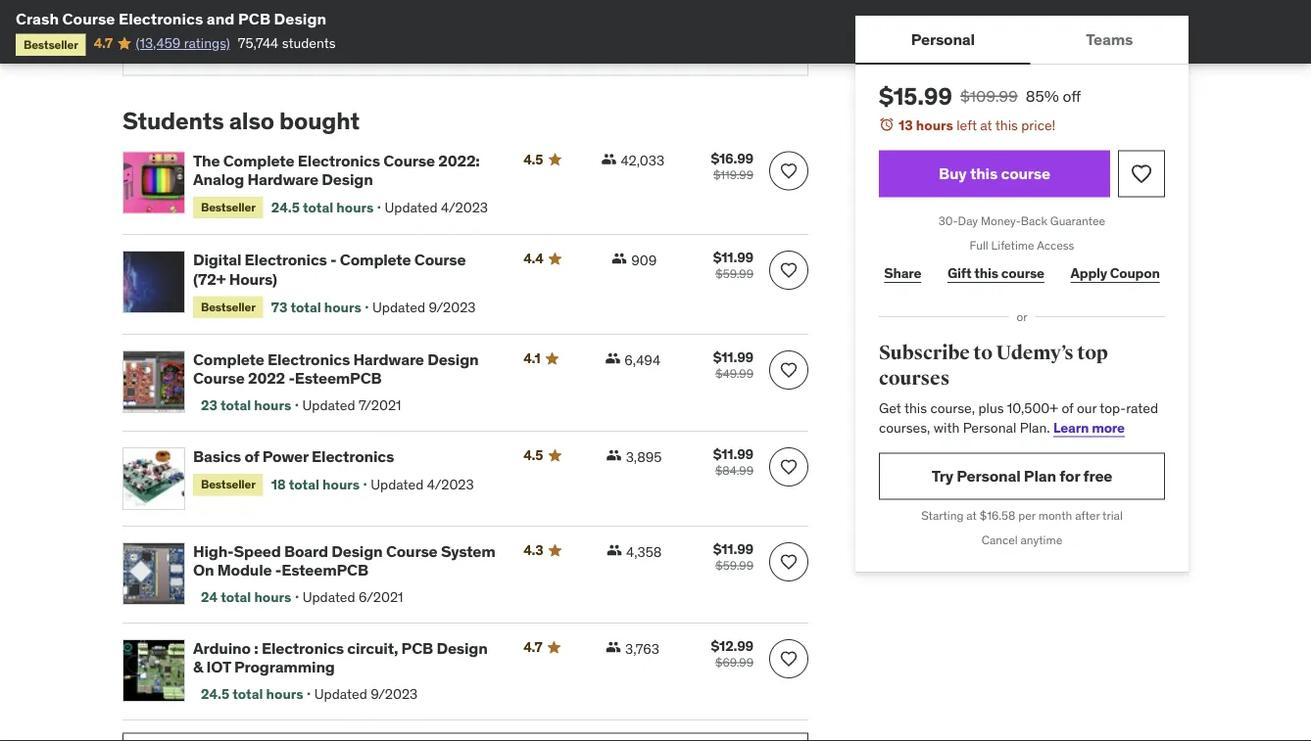 Task type: locate. For each thing, give the bounding box(es) containing it.
the complete electronics course 2022: analog hardware design
[[193, 150, 480, 189]]

updated down high-speed board design course system on module -esteempcb
[[302, 589, 355, 606]]

design up updated 6/2021
[[331, 542, 383, 562]]

24.5 down the complete electronics course 2022: analog hardware design on the top of the page
[[271, 199, 300, 216]]

course for gift this course
[[1001, 264, 1044, 282]]

1 vertical spatial course
[[1001, 264, 1044, 282]]

course up 23
[[193, 369, 245, 389]]

coupon
[[1110, 264, 1160, 282]]

1 vertical spatial 4.5
[[523, 447, 543, 464]]

1 vertical spatial updated 9/2023
[[314, 686, 418, 703]]

1 horizontal spatial 9/2023
[[429, 298, 476, 316]]

1 vertical spatial 24.5
[[201, 686, 229, 703]]

1 vertical spatial 9/2023
[[371, 686, 418, 703]]

buy
[[939, 164, 967, 184]]

0 vertical spatial 4/2023
[[441, 199, 488, 216]]

plan
[[1024, 466, 1056, 486]]

pcb up 75,744
[[238, 8, 271, 28]]

$15.99 $109.99 85% off
[[879, 81, 1081, 111]]

xsmall image left 3,763
[[606, 640, 621, 655]]

bestseller for basics
[[201, 477, 255, 493]]

high-
[[193, 542, 234, 562]]

this for get
[[904, 400, 927, 417]]

$11.99 $84.99
[[713, 446, 754, 479]]

0 vertical spatial 4.7
[[94, 34, 113, 52]]

this inside button
[[970, 164, 998, 184]]

23 total hours
[[201, 397, 291, 414]]

tab list containing personal
[[855, 16, 1189, 65]]

2 course from the top
[[1001, 264, 1044, 282]]

price!
[[1021, 116, 1056, 134]]

1 $59.99 from the top
[[716, 267, 754, 282]]

bestseller down analog in the left top of the page
[[201, 200, 255, 215]]

2 $11.99 $59.99 from the top
[[713, 541, 754, 574]]

add to wishlist image for high-speed board design course system on module -esteempcb
[[779, 553, 799, 572]]

4 $11.99 from the top
[[713, 541, 754, 558]]

design right circuit,
[[436, 639, 488, 659]]

4.1
[[523, 350, 541, 367]]

course inside button
[[1001, 164, 1050, 184]]

- right '2022'
[[289, 369, 295, 389]]

$11.99 $59.99 down $84.99
[[713, 541, 754, 574]]

9/2023 for 73 total hours
[[429, 298, 476, 316]]

$59.99 for high-speed board design course system on module -esteempcb
[[716, 558, 754, 574]]

esteempcb up updated 7/2021
[[295, 369, 382, 389]]

1 vertical spatial personal
[[963, 419, 1016, 436]]

$59.99 up $11.99 $49.99
[[716, 267, 754, 282]]

2 $59.99 from the top
[[716, 558, 754, 574]]

updated 9/2023 down digital electronics - complete course (72+ hours) "link"
[[372, 298, 476, 316]]

3 $11.99 from the top
[[713, 446, 754, 463]]

1 vertical spatial $59.99
[[716, 558, 754, 574]]

2 vertical spatial personal
[[957, 466, 1021, 486]]

0 vertical spatial of
[[1062, 400, 1074, 417]]

updated 4/2023 for electronics
[[371, 476, 474, 494]]

design down bought
[[322, 169, 373, 189]]

&
[[193, 658, 203, 678]]

apply coupon
[[1071, 264, 1160, 282]]

electronics down bought
[[298, 150, 380, 170]]

24.5 for updated 4/2023
[[271, 199, 300, 216]]

course inside high-speed board design course system on module -esteempcb
[[386, 542, 438, 562]]

$11.99 for basics of power electronics
[[713, 446, 754, 463]]

$11.99 right 6,494
[[713, 349, 754, 366]]

month
[[1038, 509, 1072, 524]]

crash
[[16, 8, 59, 28]]

4.5 for the complete electronics course 2022: analog hardware design
[[523, 150, 543, 168]]

updated down the complete electronics course 2022: analog hardware design link
[[385, 199, 438, 216]]

0 horizontal spatial of
[[244, 447, 259, 467]]

$11.99 down the $119.99
[[713, 249, 754, 267]]

1 vertical spatial $11.99 $59.99
[[713, 541, 754, 574]]

$12.99
[[711, 638, 754, 655]]

0 vertical spatial 4.5
[[523, 150, 543, 168]]

course inside "digital electronics - complete course (72+ hours)"
[[414, 250, 466, 270]]

0 vertical spatial 24.5 total hours
[[271, 199, 374, 216]]

hardware inside the complete electronics hardware design course 2022 -esteempcb
[[353, 350, 424, 370]]

updated 9/2023 down arduino : electronics circuit, pcb design & iot programming 'link'
[[314, 686, 418, 703]]

of left our
[[1062, 400, 1074, 417]]

1 4.5 from the top
[[523, 150, 543, 168]]

1 vertical spatial complete
[[340, 250, 411, 270]]

add to wishlist image for complete electronics hardware design course 2022 -esteempcb
[[779, 361, 799, 380]]

0 vertical spatial 24.5
[[271, 199, 300, 216]]

$11.99 down $84.99
[[713, 541, 754, 558]]

4,358
[[626, 543, 662, 561]]

0 vertical spatial $59.99
[[716, 267, 754, 282]]

-
[[330, 250, 337, 270], [289, 369, 295, 389], [275, 561, 281, 581]]

electronics down 73 total hours
[[267, 350, 350, 370]]

design
[[274, 8, 326, 28], [322, 169, 373, 189], [427, 350, 479, 370], [331, 542, 383, 562], [436, 639, 488, 659]]

report button
[[249, 22, 290, 42]]

apply coupon button
[[1065, 254, 1165, 293]]

1 vertical spatial of
[[244, 447, 259, 467]]

basics
[[193, 447, 241, 467]]

course left 2022:
[[383, 150, 435, 170]]

1 horizontal spatial pcb
[[401, 639, 433, 659]]

10,500+
[[1007, 400, 1058, 417]]

2 horizontal spatial -
[[330, 250, 337, 270]]

2 vertical spatial -
[[275, 561, 281, 581]]

1 horizontal spatial hardware
[[353, 350, 424, 370]]

xsmall image left 42,033
[[601, 151, 617, 167]]

plan.
[[1020, 419, 1050, 436]]

1 $11.99 from the top
[[713, 249, 754, 267]]

this up courses,
[[904, 400, 927, 417]]

total right 73
[[291, 298, 321, 316]]

at right left
[[980, 116, 992, 134]]

electronics up 18 total hours
[[312, 447, 394, 467]]

of left power
[[244, 447, 259, 467]]

4/2023 for basics of power electronics
[[427, 476, 474, 494]]

pcb
[[238, 8, 271, 28], [401, 639, 433, 659]]

bestseller for digital
[[201, 299, 255, 315]]

updated 9/2023 for 24.5 total hours
[[314, 686, 418, 703]]

bestseller for the
[[201, 200, 255, 215]]

24.5 total hours down the complete electronics course 2022: analog hardware design on the top of the page
[[271, 199, 374, 216]]

complete up 23 total hours on the left bottom
[[193, 350, 264, 370]]

0 vertical spatial pcb
[[238, 8, 271, 28]]

0 vertical spatial course
[[1001, 164, 1050, 184]]

1 vertical spatial add to wishlist image
[[779, 458, 799, 477]]

4.7 down 4.3
[[523, 639, 542, 656]]

$11.99 down $49.99
[[713, 446, 754, 463]]

updated 4/2023 down 2022:
[[385, 199, 488, 216]]

1 vertical spatial 24.5 total hours
[[201, 686, 303, 703]]

at left $16.58 on the bottom
[[967, 509, 977, 524]]

1 vertical spatial 4/2023
[[427, 476, 474, 494]]

add to wishlist image
[[779, 161, 799, 181], [779, 261, 799, 280], [779, 361, 799, 380], [779, 650, 799, 669]]

0 vertical spatial updated 4/2023
[[385, 199, 488, 216]]

circuit,
[[347, 639, 398, 659]]

0 vertical spatial personal
[[911, 29, 975, 49]]

complete down also
[[223, 150, 294, 170]]

0 vertical spatial 9/2023
[[429, 298, 476, 316]]

design up students
[[274, 8, 326, 28]]

pcb right circuit,
[[401, 639, 433, 659]]

0 horizontal spatial 9/2023
[[371, 686, 418, 703]]

personal down plus
[[963, 419, 1016, 436]]

day
[[958, 214, 978, 229]]

share button
[[879, 254, 927, 293]]

course up 6/2021
[[386, 542, 438, 562]]

off
[[1063, 86, 1081, 106]]

course left 4.4 in the top of the page
[[414, 250, 466, 270]]

xsmall image left the "909" at the top of page
[[612, 251, 627, 267]]

add to wishlist image for basics of power electronics
[[779, 458, 799, 477]]

rated
[[1126, 400, 1158, 417]]

per
[[1018, 509, 1036, 524]]

hours)
[[229, 269, 277, 289]]

$59.99 up $12.99 at the right of the page
[[716, 558, 754, 574]]

1 $11.99 $59.99 from the top
[[713, 249, 754, 282]]

3 add to wishlist image from the top
[[779, 361, 799, 380]]

course
[[62, 8, 115, 28], [383, 150, 435, 170], [414, 250, 466, 270], [193, 369, 245, 389], [386, 542, 438, 562]]

course down lifetime
[[1001, 264, 1044, 282]]

updated 4/2023
[[385, 199, 488, 216], [371, 476, 474, 494]]

1 horizontal spatial -
[[289, 369, 295, 389]]

hardware up 7/2021
[[353, 350, 424, 370]]

$119.99
[[713, 167, 754, 182]]

4.5 right 2022:
[[523, 150, 543, 168]]

73
[[271, 298, 288, 316]]

- left the board
[[275, 561, 281, 581]]

24.5
[[271, 199, 300, 216], [201, 686, 229, 703]]

alarm image
[[879, 117, 895, 132]]

at
[[980, 116, 992, 134], [967, 509, 977, 524]]

electronics inside the complete electronics hardware design course 2022 -esteempcb
[[267, 350, 350, 370]]

0 vertical spatial -
[[330, 250, 337, 270]]

24
[[201, 589, 218, 606]]

42,033
[[621, 152, 665, 169]]

1 vertical spatial esteempcb
[[281, 561, 368, 581]]

$69.99
[[715, 655, 754, 671]]

2 $11.99 from the top
[[713, 349, 754, 366]]

personal up '$15.99'
[[911, 29, 975, 49]]

0 vertical spatial add to wishlist image
[[1130, 162, 1153, 186]]

0 vertical spatial at
[[980, 116, 992, 134]]

4.5 up 4.3
[[523, 447, 543, 464]]

24.5 total hours
[[271, 199, 374, 216], [201, 686, 303, 703]]

1 vertical spatial -
[[289, 369, 295, 389]]

this left price!
[[995, 116, 1018, 134]]

personal up $16.58 on the bottom
[[957, 466, 1021, 486]]

1 vertical spatial pcb
[[401, 639, 433, 659]]

0 horizontal spatial 4.7
[[94, 34, 113, 52]]

0 vertical spatial esteempcb
[[295, 369, 382, 389]]

bestseller
[[24, 37, 78, 52], [201, 200, 255, 215], [201, 299, 255, 315], [201, 477, 255, 493]]

updated 9/2023
[[372, 298, 476, 316], [314, 686, 418, 703]]

hardware right analog in the left top of the page
[[247, 169, 318, 189]]

2 add to wishlist image from the top
[[779, 261, 799, 280]]

4 add to wishlist image from the top
[[779, 650, 799, 669]]

design inside arduino : electronics circuit, pcb design & iot programming
[[436, 639, 488, 659]]

xsmall image
[[601, 151, 617, 167], [612, 251, 627, 267], [606, 448, 622, 463], [607, 543, 622, 558], [606, 640, 621, 655]]

course for buy this course
[[1001, 164, 1050, 184]]

1 horizontal spatial 24.5
[[271, 199, 300, 216]]

- up 73 total hours
[[330, 250, 337, 270]]

0 horizontal spatial pcb
[[238, 8, 271, 28]]

course up back
[[1001, 164, 1050, 184]]

pcb for circuit,
[[401, 639, 433, 659]]

2 vertical spatial complete
[[193, 350, 264, 370]]

course,
[[930, 400, 975, 417]]

23
[[201, 397, 217, 414]]

after
[[1075, 509, 1100, 524]]

85%
[[1026, 86, 1059, 106]]

electronics right :
[[262, 639, 344, 659]]

pcb inside arduino : electronics circuit, pcb design & iot programming
[[401, 639, 433, 659]]

tab list
[[855, 16, 1189, 65]]

this right gift
[[974, 264, 998, 282]]

this inside get this course, plus 10,500+ of our top-rated courses, with personal plan.
[[904, 400, 927, 417]]

75,744 students
[[238, 34, 336, 52]]

4.7 left the (13,459
[[94, 34, 113, 52]]

2 4.5 from the top
[[523, 447, 543, 464]]

4.7
[[94, 34, 113, 52], [523, 639, 542, 656]]

0 vertical spatial $11.99 $59.99
[[713, 249, 754, 282]]

total right 23
[[220, 397, 251, 414]]

electronics up 73
[[245, 250, 327, 270]]

updated 4/2023 down "basics of power electronics" link at the bottom left of the page
[[371, 476, 474, 494]]

4/2023 up system
[[427, 476, 474, 494]]

xsmall image left the 4,358
[[607, 543, 622, 558]]

bestseller down basics
[[201, 477, 255, 493]]

1 course from the top
[[1001, 164, 1050, 184]]

$11.99 $59.99
[[713, 249, 754, 282], [713, 541, 754, 574]]

1 vertical spatial hardware
[[353, 350, 424, 370]]

at inside starting at $16.58 per month after trial cancel anytime
[[967, 509, 977, 524]]

2 vertical spatial add to wishlist image
[[779, 553, 799, 572]]

0 vertical spatial hardware
[[247, 169, 318, 189]]

this right buy
[[970, 164, 998, 184]]

24.5 down iot at the left of the page
[[201, 686, 229, 703]]

1 vertical spatial at
[[967, 509, 977, 524]]

13
[[899, 116, 913, 134]]

course inside the complete electronics hardware design course 2022 -esteempcb
[[193, 369, 245, 389]]

$11.99 $59.99 right the "909" at the top of page
[[713, 249, 754, 282]]

3,895
[[626, 448, 662, 466]]

add to wishlist image
[[1130, 162, 1153, 186], [779, 458, 799, 477], [779, 553, 799, 572]]

4.4
[[523, 250, 544, 268]]

6,494
[[624, 351, 661, 369]]

money-
[[981, 214, 1021, 229]]

0 horizontal spatial hardware
[[247, 169, 318, 189]]

hours down '2022'
[[254, 397, 291, 414]]

1 add to wishlist image from the top
[[779, 161, 799, 181]]

1 horizontal spatial 4.7
[[523, 639, 542, 656]]

gift this course
[[948, 264, 1044, 282]]

$109.99
[[960, 86, 1018, 106]]

subscribe to udemy's top courses
[[879, 341, 1108, 391]]

4/2023 down 2022:
[[441, 199, 488, 216]]

esteempcb up updated 6/2021
[[281, 561, 368, 581]]

more
[[1092, 419, 1125, 436]]

share
[[884, 264, 921, 282]]

total right 18
[[289, 476, 319, 494]]

0 vertical spatial complete
[[223, 150, 294, 170]]

hours
[[916, 116, 953, 134], [336, 199, 374, 216], [324, 298, 361, 316], [254, 397, 291, 414], [322, 476, 360, 494], [254, 589, 291, 606], [266, 686, 303, 703]]

design left 4.1
[[427, 350, 479, 370]]

1 horizontal spatial of
[[1062, 400, 1074, 417]]

buy this course button
[[879, 151, 1110, 198]]

course for complete electronics hardware design course 2022 -esteempcb
[[193, 369, 245, 389]]

updated down the complete electronics hardware design course 2022 -esteempcb
[[302, 397, 355, 414]]

bestseller down the (72+
[[201, 299, 255, 315]]

hours down module on the left of the page
[[254, 589, 291, 606]]

get
[[879, 400, 901, 417]]

24.5 total hours down the programming
[[201, 686, 303, 703]]

1 vertical spatial 4.7
[[523, 639, 542, 656]]

1 vertical spatial updated 4/2023
[[371, 476, 474, 494]]

iot
[[206, 658, 231, 678]]

xsmall image left 3,895
[[606, 448, 622, 463]]

the
[[193, 150, 220, 170]]

the complete electronics course 2022: analog hardware design link
[[193, 150, 500, 189]]

$11.99 for complete electronics hardware design course 2022 -esteempcb
[[713, 349, 754, 366]]

bestseller down crash
[[24, 37, 78, 52]]

$11.99 $49.99
[[713, 349, 754, 382]]

0 horizontal spatial at
[[967, 509, 977, 524]]

0 horizontal spatial 24.5
[[201, 686, 229, 703]]

$11.99 $59.99 for high-speed board design course system on module -esteempcb
[[713, 541, 754, 574]]

personal inside get this course, plus 10,500+ of our top-rated courses, with personal plan.
[[963, 419, 1016, 436]]

left
[[957, 116, 977, 134]]

4.5 for basics of power electronics
[[523, 447, 543, 464]]

hours down digital electronics - complete course (72+ hours) "link"
[[324, 298, 361, 316]]

top
[[1077, 341, 1108, 365]]

complete up 73 total hours
[[340, 250, 411, 270]]

updated 4/2023 for course
[[385, 199, 488, 216]]

0 vertical spatial updated 9/2023
[[372, 298, 476, 316]]

0 horizontal spatial -
[[275, 561, 281, 581]]

xsmall image for basics of power electronics
[[606, 448, 622, 463]]



Task type: vqa. For each thing, say whether or not it's contained in the screenshot.


Task type: describe. For each thing, give the bounding box(es) containing it.
xsmall image
[[605, 351, 621, 366]]

electronics inside the complete electronics course 2022: analog hardware design
[[298, 150, 380, 170]]

module
[[217, 561, 272, 581]]

arduino : electronics circuit, pcb design & iot programming
[[193, 639, 488, 678]]

try personal plan for free
[[932, 466, 1113, 486]]

xsmall image for digital electronics - complete course (72+ hours)
[[612, 251, 627, 267]]

arduino : electronics circuit, pcb design & iot programming link
[[193, 639, 500, 678]]

2022
[[248, 369, 285, 389]]

course for high-speed board design course system on module -esteempcb
[[386, 542, 438, 562]]

hours right "13"
[[916, 116, 953, 134]]

personal inside button
[[911, 29, 975, 49]]

total down the complete electronics course 2022: analog hardware design on the top of the page
[[303, 199, 333, 216]]

course right crash
[[62, 8, 115, 28]]

electronics inside "digital electronics - complete course (72+ hours)"
[[245, 250, 327, 270]]

$11.99 for digital electronics - complete course (72+ hours)
[[713, 249, 754, 267]]

teams
[[1086, 29, 1133, 49]]

updated 9/2023 for 73 total hours
[[372, 298, 476, 316]]

mark as unhelpful image
[[204, 22, 223, 42]]

add to wishlist image for arduino : electronics circuit, pcb design & iot programming
[[779, 650, 799, 669]]

starting
[[921, 509, 964, 524]]

this for buy
[[970, 164, 998, 184]]

learn more link
[[1053, 419, 1125, 436]]

arduino
[[193, 639, 251, 659]]

add to wishlist image for the complete electronics course 2022: analog hardware design
[[779, 161, 799, 181]]

digital
[[193, 250, 241, 270]]

course for digital electronics - complete course (72+ hours)
[[414, 250, 466, 270]]

24.5 total hours for updated 4/2023
[[271, 199, 374, 216]]

high-speed board design course system on module -esteempcb link
[[193, 542, 500, 581]]

anytime
[[1021, 533, 1062, 548]]

with
[[934, 419, 960, 436]]

xsmall image for arduino : electronics circuit, pcb design & iot programming
[[606, 640, 621, 655]]

- inside high-speed board design course system on module -esteempcb
[[275, 561, 281, 581]]

this for gift
[[974, 264, 998, 282]]

design inside the complete electronics course 2022: analog hardware design
[[322, 169, 373, 189]]

18 total hours
[[271, 476, 360, 494]]

for
[[1060, 466, 1080, 486]]

udemy's
[[996, 341, 1074, 365]]

3,763
[[625, 640, 659, 658]]

teams button
[[1030, 16, 1189, 63]]

trial
[[1102, 509, 1123, 524]]

on
[[193, 561, 214, 581]]

total down the programming
[[233, 686, 263, 703]]

power
[[262, 447, 308, 467]]

updated down "basics of power electronics" link at the bottom left of the page
[[371, 476, 424, 494]]

1 horizontal spatial at
[[980, 116, 992, 134]]

programming
[[234, 658, 335, 678]]

electronics inside arduino : electronics circuit, pcb design & iot programming
[[262, 639, 344, 659]]

- inside "digital electronics - complete course (72+ hours)"
[[330, 250, 337, 270]]

$59.99 for digital electronics - complete course (72+ hours)
[[716, 267, 754, 282]]

complete inside "digital electronics - complete course (72+ hours)"
[[340, 250, 411, 270]]

bought
[[279, 106, 360, 136]]

crash course electronics and pcb design
[[16, 8, 326, 28]]

$16.99
[[711, 149, 754, 167]]

our
[[1077, 400, 1097, 417]]

students
[[282, 34, 336, 52]]

speed
[[234, 542, 281, 562]]

$12.99 $69.99
[[711, 638, 754, 671]]

learn more
[[1053, 419, 1125, 436]]

esteempcb inside high-speed board design course system on module -esteempcb
[[281, 561, 368, 581]]

try
[[932, 466, 953, 486]]

personal button
[[855, 16, 1030, 63]]

xsmall image for the complete electronics course 2022: analog hardware design
[[601, 151, 617, 167]]

updated down digital electronics - complete course (72+ hours) "link"
[[372, 298, 425, 316]]

basics of power electronics
[[193, 447, 394, 467]]

mark as helpful image
[[157, 22, 176, 42]]

apply
[[1071, 264, 1107, 282]]

(72+
[[193, 269, 226, 289]]

24.5 for updated 9/2023
[[201, 686, 229, 703]]

hardware inside the complete electronics course 2022: analog hardware design
[[247, 169, 318, 189]]

updated 7/2021
[[302, 397, 401, 414]]

digital electronics - complete course (72+ hours) link
[[193, 250, 500, 289]]

course inside the complete electronics course 2022: analog hardware design
[[383, 150, 435, 170]]

$11.99 for high-speed board design course system on module -esteempcb
[[713, 541, 754, 558]]

total right 24 on the bottom of page
[[221, 589, 251, 606]]

complete inside the complete electronics course 2022: analog hardware design
[[223, 150, 294, 170]]

high-speed board design course system on module -esteempcb
[[193, 542, 495, 581]]

students also bought
[[122, 106, 360, 136]]

$16.99 $119.99
[[711, 149, 754, 182]]

system
[[441, 542, 495, 562]]

75,744
[[238, 34, 279, 52]]

report
[[249, 23, 290, 40]]

$16.58
[[980, 509, 1016, 524]]

(13,459 ratings)
[[136, 34, 230, 52]]

hours down "basics of power electronics" link at the bottom left of the page
[[322, 476, 360, 494]]

30-day money-back guarantee full lifetime access
[[939, 214, 1106, 253]]

ratings)
[[184, 34, 230, 52]]

courses
[[879, 367, 950, 391]]

pcb for and
[[238, 8, 271, 28]]

909
[[631, 252, 657, 269]]

esteempcb inside the complete electronics hardware design course 2022 -esteempcb
[[295, 369, 382, 389]]

to
[[973, 341, 993, 365]]

24.5 total hours for updated 9/2023
[[201, 686, 303, 703]]

(13,459
[[136, 34, 181, 52]]

- inside the complete electronics hardware design course 2022 -esteempcb
[[289, 369, 295, 389]]

design inside high-speed board design course system on module -esteempcb
[[331, 542, 383, 562]]

buy this course
[[939, 164, 1050, 184]]

complete electronics hardware design course 2022 -esteempcb link
[[193, 350, 500, 389]]

$11.99 $59.99 for digital electronics - complete course (72+ hours)
[[713, 249, 754, 282]]

or
[[1017, 309, 1027, 325]]

4/2023 for the complete electronics course 2022: analog hardware design
[[441, 199, 488, 216]]

courses,
[[879, 419, 930, 436]]

add to wishlist image for digital electronics - complete course (72+ hours)
[[779, 261, 799, 280]]

full
[[970, 238, 988, 253]]

students
[[122, 106, 224, 136]]

cancel
[[982, 533, 1018, 548]]

$49.99
[[716, 366, 754, 382]]

updated down arduino : electronics circuit, pcb design & iot programming
[[314, 686, 367, 703]]

top-
[[1100, 400, 1126, 417]]

73 total hours
[[271, 298, 361, 316]]

board
[[284, 542, 328, 562]]

hours down the programming
[[266, 686, 303, 703]]

digital electronics - complete course (72+ hours)
[[193, 250, 466, 289]]

of inside get this course, plus 10,500+ of our top-rated courses, with personal plan.
[[1062, 400, 1074, 417]]

complete inside the complete electronics hardware design course 2022 -esteempcb
[[193, 350, 264, 370]]

9/2023 for 24.5 total hours
[[371, 686, 418, 703]]

$84.99
[[715, 463, 754, 479]]

electronics up the (13,459
[[119, 8, 203, 28]]

basics of power electronics link
[[193, 447, 500, 467]]

13 hours left at this price!
[[899, 116, 1056, 134]]

design inside the complete electronics hardware design course 2022 -esteempcb
[[427, 350, 479, 370]]

plus
[[978, 400, 1004, 417]]

xsmall image for high-speed board design course system on module -esteempcb
[[607, 543, 622, 558]]

hours down the complete electronics course 2022: analog hardware design link
[[336, 199, 374, 216]]



